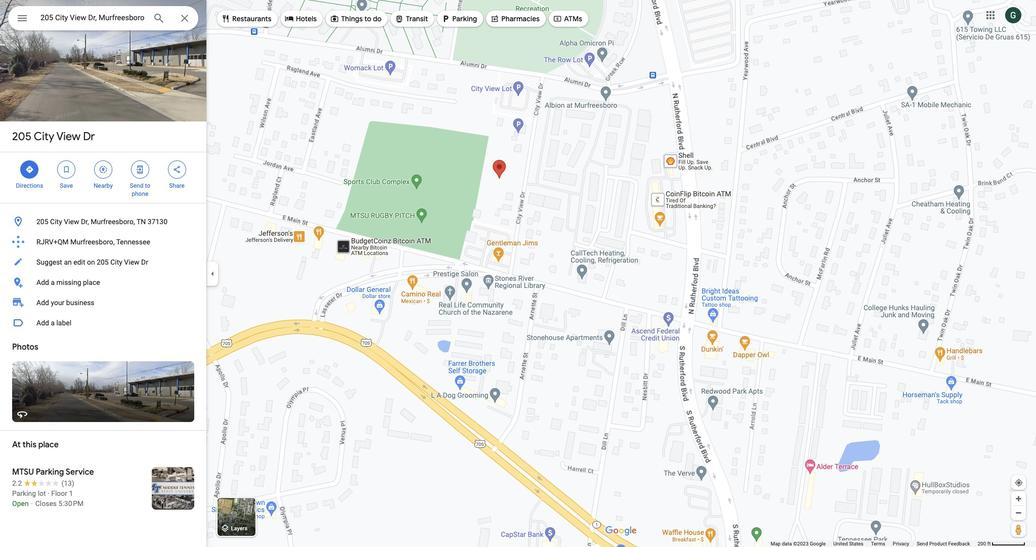 Task type: locate. For each thing, give the bounding box(es) containing it.
add a missing place
[[36, 278, 100, 287]]

murfreesboro,
[[91, 218, 135, 226], [70, 238, 115, 246]]

to up phone
[[145, 182, 150, 189]]

send to phone
[[130, 182, 150, 197]]

atms
[[565, 14, 583, 23]]

send inside button
[[918, 541, 929, 547]]

205 for 205 city view dr, murfreesboro, tn 37130
[[36, 218, 48, 226]]

parking right 
[[453, 14, 477, 23]]

0 horizontal spatial send
[[130, 182, 144, 189]]

2 a from the top
[[51, 319, 55, 327]]

mtsu
[[12, 467, 34, 477]]

1 horizontal spatial place
[[83, 278, 100, 287]]

1 vertical spatial parking
[[36, 467, 64, 477]]

200 ft button
[[978, 541, 1026, 547]]

a left label
[[51, 319, 55, 327]]


[[136, 164, 145, 175]]

to left the do
[[365, 14, 372, 23]]

200
[[978, 541, 987, 547]]

city up the add a missing place button
[[110, 258, 122, 266]]

none field inside '205 city view dr, murfreesboro, tn 37130' field
[[41, 12, 145, 24]]

1 horizontal spatial dr
[[141, 258, 148, 266]]

1 vertical spatial view
[[64, 218, 79, 226]]

 things to do
[[330, 13, 382, 24]]

murfreesboro, up rjrv+qm murfreesboro, tennessee button
[[91, 218, 135, 226]]

3 add from the top
[[36, 319, 49, 327]]

city up 
[[34, 130, 54, 144]]

send up phone
[[130, 182, 144, 189]]

suggest an edit on 205 city view dr button
[[0, 252, 207, 272]]

view left "dr,"
[[64, 218, 79, 226]]

parking inside the  parking
[[453, 14, 477, 23]]

1 vertical spatial a
[[51, 319, 55, 327]]

send for send product feedback
[[918, 541, 929, 547]]

1 vertical spatial city
[[50, 218, 62, 226]]


[[25, 164, 34, 175]]

dr up actions for 205 city view dr region
[[83, 130, 95, 144]]

parking for mtsu
[[36, 467, 64, 477]]

2.2 stars 13 reviews image
[[12, 478, 74, 489]]


[[395, 13, 404, 24]]

0 horizontal spatial to
[[145, 182, 150, 189]]

parking up "open"
[[12, 490, 36, 498]]

 parking
[[442, 13, 477, 24]]

product
[[930, 541, 948, 547]]

add inside button
[[36, 319, 49, 327]]

add inside button
[[36, 278, 49, 287]]

⋅
[[30, 500, 34, 508]]

1 vertical spatial add
[[36, 299, 49, 307]]

0 vertical spatial murfreesboro,
[[91, 218, 135, 226]]

footer
[[771, 541, 978, 547]]


[[491, 13, 500, 24]]

privacy
[[894, 541, 910, 547]]

rjrv+qm
[[36, 238, 69, 246]]

205 city view dr main content
[[0, 0, 207, 547]]

a for label
[[51, 319, 55, 327]]

open
[[12, 500, 29, 508]]


[[221, 13, 230, 24]]

feedback
[[949, 541, 971, 547]]

tn
[[137, 218, 146, 226]]

205
[[12, 130, 31, 144], [36, 218, 48, 226], [97, 258, 109, 266]]

0 vertical spatial parking
[[453, 14, 477, 23]]

(13)
[[61, 479, 74, 488]]

show street view coverage image
[[1012, 522, 1027, 537]]

dr down tennessee
[[141, 258, 148, 266]]

parking up 2.2 stars 13 reviews image
[[36, 467, 64, 477]]

1 a from the top
[[51, 278, 55, 287]]

to
[[365, 14, 372, 23], [145, 182, 150, 189]]

0 vertical spatial view
[[56, 130, 81, 144]]

photos
[[12, 342, 38, 352]]

murfreesboro, inside button
[[70, 238, 115, 246]]

0 vertical spatial send
[[130, 182, 144, 189]]

send inside send to phone
[[130, 182, 144, 189]]

0 horizontal spatial 205
[[12, 130, 31, 144]]

2 add from the top
[[36, 299, 49, 307]]

2 horizontal spatial 205
[[97, 258, 109, 266]]

a inside button
[[51, 319, 55, 327]]

205 City View Dr, Murfreesboro, TN 37130 field
[[8, 6, 198, 30]]

add down suggest
[[36, 278, 49, 287]]

1 vertical spatial send
[[918, 541, 929, 547]]

business
[[66, 299, 94, 307]]

suggest an edit on 205 city view dr
[[36, 258, 148, 266]]

1 vertical spatial place
[[38, 440, 59, 450]]

suggest
[[36, 258, 62, 266]]

None field
[[41, 12, 145, 24]]

add for add a missing place
[[36, 278, 49, 287]]

place right this
[[38, 440, 59, 450]]

1 vertical spatial 205
[[36, 218, 48, 226]]

2 vertical spatial add
[[36, 319, 49, 327]]

a inside button
[[51, 278, 55, 287]]

add left label
[[36, 319, 49, 327]]

0 vertical spatial a
[[51, 278, 55, 287]]

add a label button
[[0, 313, 207, 333]]

phone
[[132, 190, 149, 197]]

2 vertical spatial 205
[[97, 258, 109, 266]]

data
[[783, 541, 793, 547]]

1 horizontal spatial send
[[918, 541, 929, 547]]

·
[[48, 490, 49, 498]]

0 vertical spatial dr
[[83, 130, 95, 144]]

1 horizontal spatial 205
[[36, 218, 48, 226]]

city
[[34, 130, 54, 144], [50, 218, 62, 226], [110, 258, 122, 266]]

dr
[[83, 130, 95, 144], [141, 258, 148, 266]]

city up rjrv+qm at the top
[[50, 218, 62, 226]]

5:30 pm
[[58, 500, 84, 508]]

1 add from the top
[[36, 278, 49, 287]]

save
[[60, 182, 73, 189]]

205 up rjrv+qm at the top
[[36, 218, 48, 226]]

0 vertical spatial 205
[[12, 130, 31, 144]]

google maps element
[[0, 0, 1037, 547]]

 search field
[[8, 6, 198, 32]]

map
[[771, 541, 781, 547]]


[[172, 164, 182, 175]]

view down tennessee
[[124, 258, 140, 266]]

send left product
[[918, 541, 929, 547]]

place
[[83, 278, 100, 287], [38, 440, 59, 450]]

0 horizontal spatial dr
[[83, 130, 95, 144]]

0 vertical spatial to
[[365, 14, 372, 23]]

share
[[169, 182, 185, 189]]

edit
[[74, 258, 85, 266]]

transit
[[406, 14, 428, 23]]

closes
[[35, 500, 57, 508]]

1 vertical spatial murfreesboro,
[[70, 238, 115, 246]]

add
[[36, 278, 49, 287], [36, 299, 49, 307], [36, 319, 49, 327]]

205 city view dr, murfreesboro, tn 37130
[[36, 218, 168, 226]]

murfreesboro, up suggest an edit on 205 city view dr
[[70, 238, 115, 246]]

205 right the on
[[97, 258, 109, 266]]

add your business link
[[0, 293, 207, 313]]

a
[[51, 278, 55, 287], [51, 319, 55, 327]]

add a label
[[36, 319, 71, 327]]

layers
[[231, 526, 248, 532]]

0 vertical spatial city
[[34, 130, 54, 144]]

2 vertical spatial view
[[124, 258, 140, 266]]

view for dr,
[[64, 218, 79, 226]]

view
[[56, 130, 81, 144], [64, 218, 79, 226], [124, 258, 140, 266]]

1 horizontal spatial to
[[365, 14, 372, 23]]

your
[[51, 299, 64, 307]]

1 vertical spatial dr
[[141, 258, 148, 266]]

2 vertical spatial parking
[[12, 490, 36, 498]]

show your location image
[[1015, 478, 1024, 488]]

view up 
[[56, 130, 81, 144]]

place down the on
[[83, 278, 100, 287]]

205 up 
[[12, 130, 31, 144]]

 pharmacies
[[491, 13, 540, 24]]

parking inside 'parking lot · floor 1 open ⋅ closes 5:30 pm'
[[12, 490, 36, 498]]

0 vertical spatial add
[[36, 278, 49, 287]]

parking
[[453, 14, 477, 23], [36, 467, 64, 477], [12, 490, 36, 498]]

a left missing
[[51, 278, 55, 287]]

footer containing map data ©2023 google
[[771, 541, 978, 547]]

1 vertical spatial to
[[145, 182, 150, 189]]

place inside button
[[83, 278, 100, 287]]

205 city view dr, murfreesboro, tn 37130 button
[[0, 212, 207, 232]]

0 vertical spatial place
[[83, 278, 100, 287]]

0 horizontal spatial place
[[38, 440, 59, 450]]

add left your
[[36, 299, 49, 307]]

 atms
[[553, 13, 583, 24]]

city for 205 city view dr, murfreesboro, tn 37130
[[50, 218, 62, 226]]



Task type: describe. For each thing, give the bounding box(es) containing it.
terms
[[872, 541, 886, 547]]

pharmacies
[[502, 14, 540, 23]]


[[99, 164, 108, 175]]


[[16, 11, 28, 25]]

2.2
[[12, 479, 22, 488]]

mtsu parking service
[[12, 467, 94, 477]]

zoom in image
[[1016, 495, 1023, 503]]

things
[[341, 14, 363, 23]]

ft
[[988, 541, 992, 547]]

 button
[[8, 6, 36, 32]]

floor
[[51, 490, 67, 498]]

2 vertical spatial city
[[110, 258, 122, 266]]

200 ft
[[978, 541, 992, 547]]

parking for 
[[453, 14, 477, 23]]

dr,
[[81, 218, 89, 226]]

city for 205 city view dr
[[34, 130, 54, 144]]

united states button
[[834, 541, 864, 547]]

missing
[[56, 278, 81, 287]]

send product feedback
[[918, 541, 971, 547]]

actions for 205 city view dr region
[[0, 152, 207, 203]]

on
[[87, 258, 95, 266]]

rjrv+qm murfreesboro, tennessee
[[36, 238, 150, 246]]

to inside  things to do
[[365, 14, 372, 23]]

at
[[12, 440, 21, 450]]

united
[[834, 541, 849, 547]]


[[62, 164, 71, 175]]

lot
[[38, 490, 46, 498]]

send product feedback button
[[918, 541, 971, 547]]


[[442, 13, 451, 24]]


[[285, 13, 294, 24]]

do
[[373, 14, 382, 23]]


[[553, 13, 562, 24]]

205 for 205 city view dr
[[12, 130, 31, 144]]

an
[[64, 258, 72, 266]]

footer inside google maps element
[[771, 541, 978, 547]]

parking lot · floor 1 open ⋅ closes 5:30 pm
[[12, 490, 84, 508]]

united states
[[834, 541, 864, 547]]

add your business
[[36, 299, 94, 307]]

 hotels
[[285, 13, 317, 24]]

 transit
[[395, 13, 428, 24]]

privacy button
[[894, 541, 910, 547]]

zoom out image
[[1016, 509, 1023, 517]]


[[330, 13, 339, 24]]

rjrv+qm murfreesboro, tennessee button
[[0, 232, 207, 252]]

 restaurants
[[221, 13, 272, 24]]

directions
[[16, 182, 43, 189]]

view for dr
[[56, 130, 81, 144]]

dr inside button
[[141, 258, 148, 266]]

send for send to phone
[[130, 182, 144, 189]]

restaurants
[[232, 14, 272, 23]]

37130
[[148, 218, 168, 226]]

add a missing place button
[[0, 272, 207, 293]]

at this place
[[12, 440, 59, 450]]

to inside send to phone
[[145, 182, 150, 189]]

service
[[66, 467, 94, 477]]

google
[[810, 541, 826, 547]]

©2023
[[794, 541, 809, 547]]

terms button
[[872, 541, 886, 547]]

205 city view dr
[[12, 130, 95, 144]]

collapse side panel image
[[207, 268, 218, 279]]

1
[[69, 490, 73, 498]]

hotels
[[296, 14, 317, 23]]

murfreesboro, inside button
[[91, 218, 135, 226]]

tennessee
[[116, 238, 150, 246]]

add for add a label
[[36, 319, 49, 327]]

a for missing
[[51, 278, 55, 287]]

nearby
[[94, 182, 113, 189]]

this
[[23, 440, 37, 450]]

add for add your business
[[36, 299, 49, 307]]

map data ©2023 google
[[771, 541, 826, 547]]

google account: greg robinson  
(robinsongreg175@gmail.com) image
[[1006, 7, 1022, 23]]

states
[[850, 541, 864, 547]]

label
[[56, 319, 71, 327]]



Task type: vqa. For each thing, say whether or not it's contained in the screenshot.


